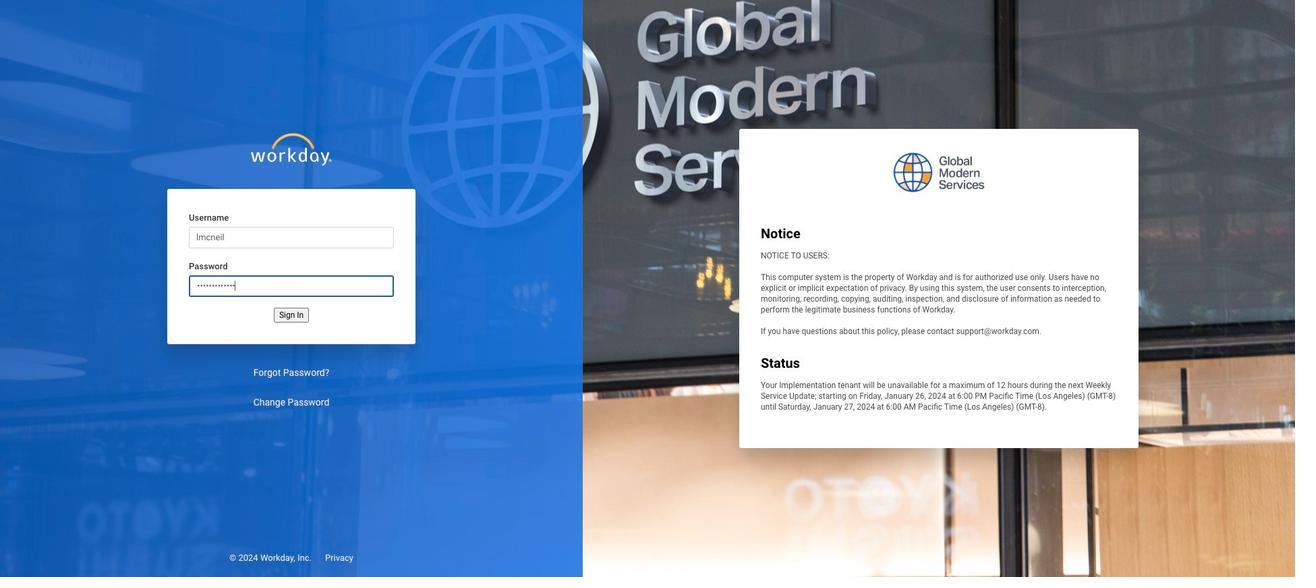 Task type: locate. For each thing, give the bounding box(es) containing it.
form
[[167, 189, 416, 344]]

main content
[[0, 0, 1296, 577]]

section
[[740, 129, 1139, 448]]

Username text field
[[189, 227, 394, 248]]



Task type: describe. For each thing, give the bounding box(es) containing it.
Password password field
[[189, 275, 394, 297]]

workday image
[[248, 131, 335, 168]]



Task type: vqa. For each thing, say whether or not it's contained in the screenshot.
Actions column header on the top of page
no



